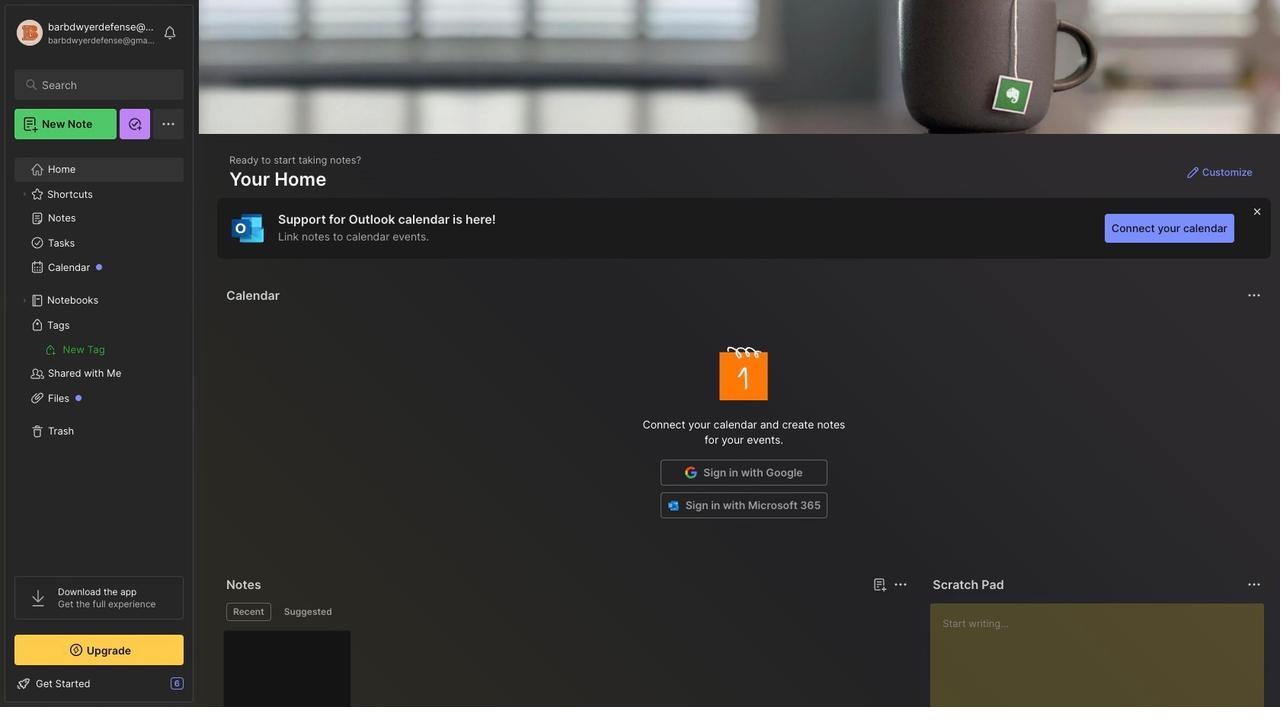 Task type: vqa. For each thing, say whether or not it's contained in the screenshot.
Click to collapse 'icon'
yes



Task type: locate. For each thing, give the bounding box(es) containing it.
2 tab from the left
[[277, 603, 339, 622]]

group
[[14, 338, 183, 362]]

0 horizontal spatial tab
[[226, 603, 271, 622]]

1 vertical spatial more actions image
[[892, 576, 910, 594]]

None search field
[[42, 75, 170, 94]]

tree
[[5, 149, 193, 563]]

group inside tree
[[14, 338, 183, 362]]

1 horizontal spatial tab
[[277, 603, 339, 622]]

Search text field
[[42, 78, 170, 92]]

1 horizontal spatial more actions image
[[1245, 286, 1263, 305]]

tree inside 'main' element
[[5, 149, 193, 563]]

Start writing… text field
[[943, 604, 1263, 708]]

More actions field
[[1243, 285, 1265, 306], [890, 574, 911, 596], [1243, 574, 1265, 596]]

tab list
[[226, 603, 905, 622]]

expand notebooks image
[[20, 296, 29, 306]]

main element
[[0, 0, 198, 708]]

more actions image
[[1245, 286, 1263, 305], [892, 576, 910, 594]]

Account field
[[14, 18, 155, 48]]

tab
[[226, 603, 271, 622], [277, 603, 339, 622]]



Task type: describe. For each thing, give the bounding box(es) containing it.
click to collapse image
[[192, 680, 204, 698]]

0 vertical spatial more actions image
[[1245, 286, 1263, 305]]

1 tab from the left
[[226, 603, 271, 622]]

Help and Learning task checklist field
[[5, 672, 193, 696]]

0 horizontal spatial more actions image
[[892, 576, 910, 594]]

more actions image
[[1245, 576, 1263, 594]]

none search field inside 'main' element
[[42, 75, 170, 94]]



